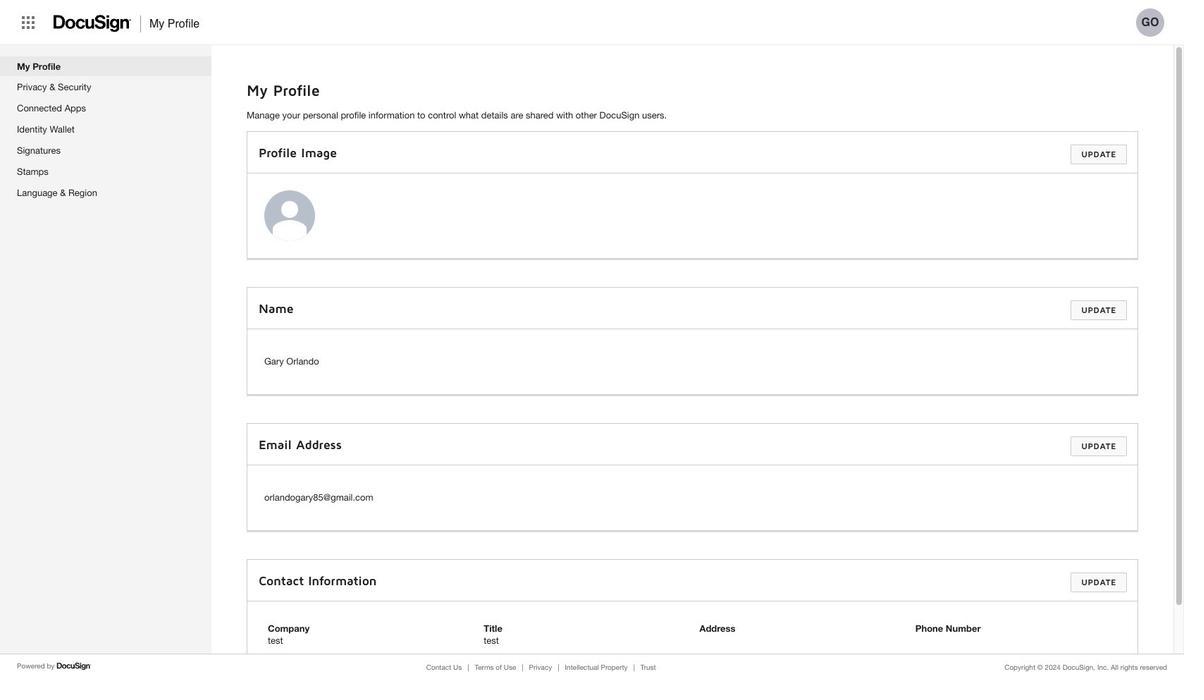 Task type: describe. For each thing, give the bounding box(es) containing it.
1 vertical spatial docusign image
[[57, 661, 92, 672]]

default profile image image
[[264, 190, 315, 241]]



Task type: locate. For each thing, give the bounding box(es) containing it.
0 vertical spatial docusign image
[[54, 11, 132, 37]]

default profile image element
[[264, 190, 315, 241]]

docusign image
[[54, 11, 132, 37], [57, 661, 92, 672]]



